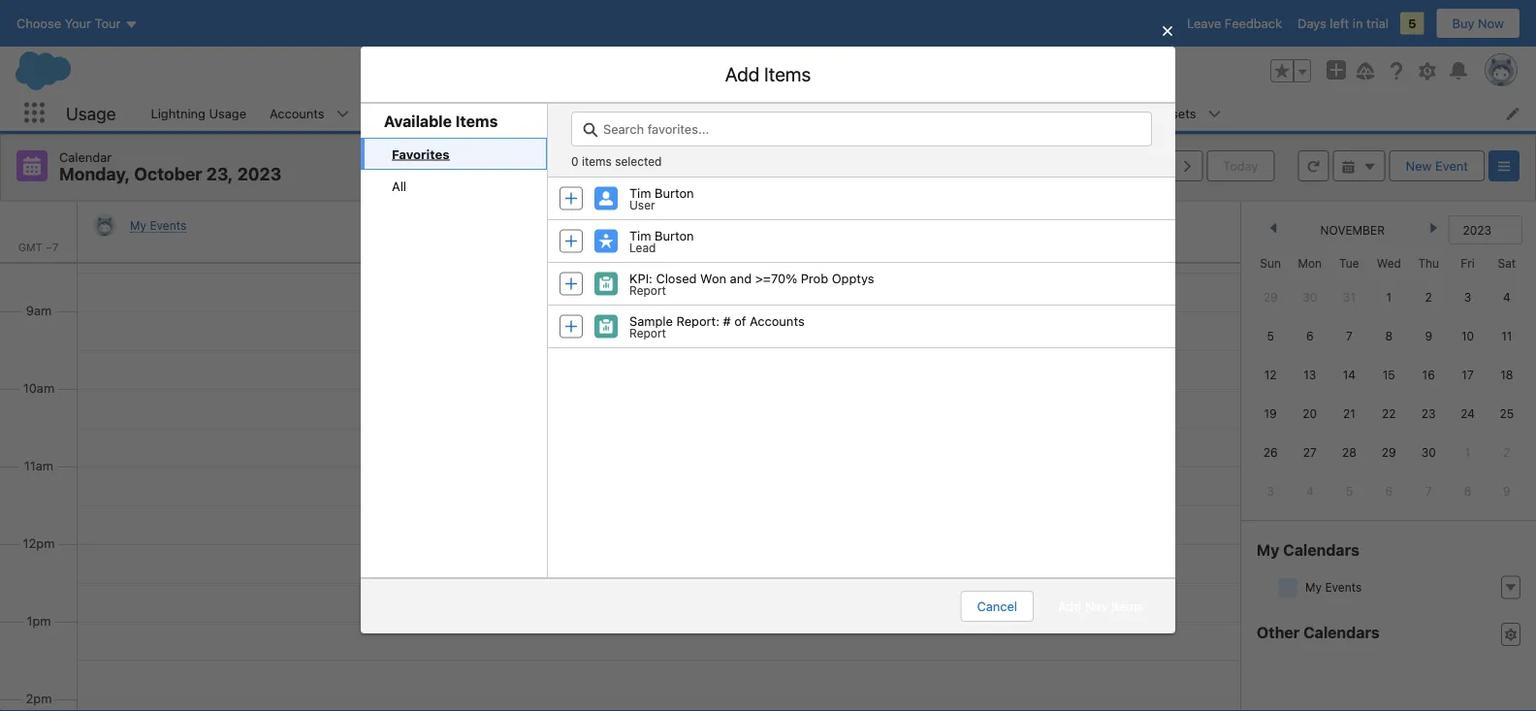 Task type: locate. For each thing, give the bounding box(es) containing it.
2 tim from the top
[[630, 228, 651, 243]]

2 horizontal spatial 5
[[1409, 16, 1417, 31]]

1 horizontal spatial 4
[[1504, 290, 1511, 304]]

1 tim from the top
[[630, 185, 651, 200]]

events
[[150, 218, 186, 232], [1326, 581, 1362, 594]]

and
[[797, 115, 819, 130], [730, 271, 752, 285]]

2 burton from the top
[[655, 228, 694, 243]]

left
[[1331, 16, 1350, 31]]

0 vertical spatial 3
[[1465, 290, 1472, 304]]

usage right lightning
[[209, 106, 246, 120]]

0 vertical spatial burton
[[655, 185, 694, 200]]

items left you've
[[932, 115, 964, 130]]

usage up cases list item
[[667, 63, 721, 85]]

tim
[[630, 185, 651, 200], [630, 228, 651, 243]]

my
[[130, 218, 147, 232], [1257, 540, 1280, 559], [1306, 581, 1322, 594]]

0 vertical spatial more
[[760, 130, 790, 145]]

grid
[[1252, 248, 1527, 510]]

0 horizontal spatial items
[[582, 155, 612, 168]]

operations
[[967, 106, 1032, 120], [497, 474, 562, 488]]

1 horizontal spatial background operations
[[894, 106, 1032, 120]]

add inside button
[[1055, 178, 1079, 193]]

30 down the 23
[[1422, 445, 1437, 459]]

1 down wed
[[1387, 290, 1392, 304]]

list box
[[548, 178, 1176, 348]]

0 vertical spatial events
[[150, 218, 186, 232]]

5 right the trial
[[1409, 16, 1417, 31]]

new event
[[1406, 159, 1469, 173]]

background operations link
[[882, 95, 1044, 131]]

days
[[1298, 16, 1327, 31]]

my events down my calendars
[[1306, 581, 1362, 594]]

cases link
[[644, 95, 704, 131]]

items,
[[758, 115, 793, 130]]

1 vertical spatial and
[[730, 271, 752, 285]]

requests
[[790, 106, 845, 120]]

available items
[[384, 112, 498, 130]]

0 vertical spatial 6
[[1307, 329, 1314, 342]]

1pm
[[27, 614, 51, 628]]

0 horizontal spatial cancel
[[977, 599, 1018, 614]]

2
[[1426, 290, 1433, 304], [1504, 445, 1511, 459]]

29 down 22
[[1382, 445, 1397, 459]]

navigation up 'contact requests' list item
[[765, 63, 856, 85]]

0 vertical spatial 29
[[1264, 290, 1278, 304]]

2 vertical spatial my
[[1306, 581, 1322, 594]]

and inside kpi: closed won and >=70% prob opptys report
[[730, 271, 752, 285]]

8 down the "24"
[[1465, 484, 1472, 498]]

1 vertical spatial burton
[[655, 228, 694, 243]]

usage up monday,
[[66, 103, 116, 123]]

1 burton from the top
[[655, 185, 694, 200]]

1 vertical spatial 8
[[1465, 484, 1472, 498]]

0 vertical spatial navigation
[[765, 63, 856, 85]]

and right items,
[[797, 115, 819, 130]]

tim burton user
[[630, 185, 694, 212]]

2 horizontal spatial usage
[[667, 63, 721, 85]]

1 vertical spatial group
[[1142, 150, 1203, 181]]

grid containing sun
[[1252, 248, 1527, 510]]

usage inside list
[[209, 106, 246, 120]]

cancel button for edit usage app navigation items
[[1018, 591, 1091, 622]]

background operations
[[894, 106, 1032, 120], [423, 474, 562, 488]]

4 down sat
[[1504, 290, 1511, 304]]

0 horizontal spatial background operations
[[423, 474, 562, 488]]

group down assets
[[1142, 150, 1203, 181]]

hide items image
[[1279, 578, 1298, 597]]

group
[[1271, 59, 1312, 82], [1142, 150, 1203, 181]]

2 down 25
[[1504, 445, 1511, 459]]

0 vertical spatial my events
[[130, 218, 186, 232]]

1 vertical spatial 29
[[1382, 445, 1397, 459]]

0 vertical spatial 5
[[1409, 16, 1417, 31]]

6 down 22
[[1386, 484, 1393, 498]]

my calendars
[[1257, 540, 1360, 559]]

1 horizontal spatial items
[[932, 115, 964, 130]]

navigation
[[765, 63, 856, 85], [373, 179, 452, 192]]

new
[[1406, 159, 1433, 173]]

calendars up hide items image
[[1284, 540, 1360, 559]]

0 vertical spatial 9
[[1426, 329, 1433, 342]]

5 for days left in trial
[[1409, 16, 1417, 31]]

27
[[1304, 445, 1317, 459]]

1 horizontal spatial accounts
[[750, 313, 805, 328]]

1 vertical spatial tim
[[630, 228, 651, 243]]

calendar left october
[[59, 149, 112, 164]]

items right nav
[[1112, 599, 1144, 614]]

1 report from the top
[[630, 283, 667, 297]]

monday,
[[59, 163, 130, 184]]

tim for tim burton lead
[[630, 228, 651, 243]]

list
[[139, 95, 1537, 131], [361, 138, 547, 202]]

tim down user
[[630, 228, 651, 243]]

0 horizontal spatial accounts
[[270, 106, 325, 120]]

5 down "28"
[[1346, 484, 1353, 498]]

0 vertical spatial and
[[797, 115, 819, 130]]

3
[[1465, 290, 1472, 304], [1267, 484, 1275, 498]]

add down analytics link
[[1055, 178, 1079, 193]]

1 horizontal spatial 1
[[1466, 445, 1471, 459]]

assets
[[1157, 106, 1197, 120]]

0 horizontal spatial group
[[1142, 150, 1203, 181]]

2 down thu in the right top of the page
[[1426, 290, 1433, 304]]

cancel for edit usage app navigation items
[[1035, 599, 1075, 614]]

report
[[630, 283, 667, 297], [630, 326, 667, 340]]

operations inside list box
[[497, 474, 562, 488]]

lightning
[[151, 106, 206, 120]]

1 horizontal spatial my
[[1257, 540, 1280, 559]]

report inside the sample report: # of accounts report
[[630, 326, 667, 340]]

items right 0 at the top of page
[[582, 155, 612, 168]]

1 horizontal spatial navigation
[[765, 63, 856, 85]]

for
[[634, 115, 650, 130]]

2 report from the top
[[630, 326, 667, 340]]

events down october
[[150, 218, 186, 232]]

7
[[1347, 329, 1353, 342], [1426, 484, 1433, 498]]

leave feedback link
[[1188, 16, 1283, 31]]

1 vertical spatial 9
[[1504, 484, 1511, 498]]

lead
[[630, 241, 656, 254]]

9 up 16
[[1426, 329, 1433, 342]]

29 down "sun"
[[1264, 290, 1278, 304]]

add inside button
[[1059, 599, 1082, 614]]

items up favorites link
[[456, 112, 498, 130]]

1 horizontal spatial my events
[[1306, 581, 1362, 594]]

1 horizontal spatial 29
[[1382, 445, 1397, 459]]

0 horizontal spatial 29
[[1264, 290, 1278, 304]]

0 horizontal spatial background
[[423, 474, 493, 488]]

tim down selected
[[630, 185, 651, 200]]

and right won
[[730, 271, 752, 285]]

3 down the fri
[[1465, 290, 1472, 304]]

navigation down favorites
[[373, 179, 452, 192]]

1 horizontal spatial usage
[[209, 106, 246, 120]]

add for add more items
[[1055, 178, 1079, 193]]

1 vertical spatial background
[[423, 474, 493, 488]]

fri
[[1461, 256, 1475, 270]]

my right hide items image
[[1306, 581, 1322, 594]]

prob
[[801, 271, 829, 285]]

cancel
[[977, 599, 1018, 614], [1035, 599, 1075, 614]]

0 vertical spatial 30
[[1303, 290, 1318, 304]]

0 vertical spatial 8
[[1386, 329, 1393, 342]]

1 vertical spatial 7
[[1426, 484, 1433, 498]]

my events link
[[130, 218, 186, 233]]

0 horizontal spatial 30
[[1303, 290, 1318, 304]]

list box containing tim burton
[[548, 178, 1176, 348]]

1 horizontal spatial 5
[[1346, 484, 1353, 498]]

background operations inside list box
[[423, 474, 562, 488]]

november
[[1321, 223, 1385, 237]]

calendars right other
[[1304, 623, 1380, 641]]

1 vertical spatial 4
[[1307, 484, 1314, 498]]

9 down 25
[[1504, 484, 1511, 498]]

your
[[558, 115, 583, 130]]

report left report:
[[630, 326, 667, 340]]

1 down the "24"
[[1466, 445, 1471, 459]]

0 horizontal spatial 4
[[1307, 484, 1314, 498]]

cancel button for add items
[[961, 591, 1034, 622]]

tim inside tim burton user
[[630, 185, 651, 200]]

0 horizontal spatial my
[[130, 218, 147, 232]]

0 horizontal spatial 3
[[1267, 484, 1275, 498]]

1 vertical spatial my events
[[1306, 581, 1362, 594]]

accounts
[[270, 106, 325, 120], [750, 313, 805, 328]]

0 horizontal spatial navigation
[[373, 179, 452, 192]]

30 down mon
[[1303, 290, 1318, 304]]

1 vertical spatial 5
[[1268, 329, 1275, 342]]

2pm
[[26, 691, 52, 706]]

background
[[894, 106, 964, 120], [423, 474, 493, 488]]

1 horizontal spatial operations
[[967, 106, 1032, 120]]

lightning usage link
[[139, 95, 258, 131]]

items down analytics link
[[1115, 178, 1148, 193]]

group down the days
[[1271, 59, 1312, 82]]

accounts right of
[[750, 313, 805, 328]]

burton down selected
[[655, 185, 694, 200]]

more inside button
[[1082, 178, 1112, 193]]

usage for edit
[[667, 63, 721, 85]]

tim burton lead
[[630, 228, 694, 254]]

calendar list item
[[429, 95, 530, 131]]

leave
[[1188, 16, 1222, 31]]

9am
[[26, 303, 52, 318]]

1 horizontal spatial 2
[[1504, 445, 1511, 459]]

events up other calendars
[[1326, 581, 1362, 594]]

report up 'sample'
[[630, 283, 667, 297]]

1 horizontal spatial events
[[1326, 581, 1362, 594]]

23
[[1422, 407, 1436, 420]]

usage
[[667, 63, 721, 85], [66, 103, 116, 123], [209, 106, 246, 120]]

burton inside tim burton user
[[655, 185, 694, 200]]

selected
[[615, 155, 662, 168]]

items
[[765, 63, 811, 85], [861, 63, 907, 85], [456, 112, 498, 130], [1115, 178, 1148, 193], [457, 179, 497, 192], [1112, 599, 1144, 614]]

1 vertical spatial calendar
[[59, 149, 112, 164]]

more down analytics link
[[1082, 178, 1112, 193]]

0 vertical spatial group
[[1271, 59, 1312, 82]]

my events down october
[[130, 218, 186, 232]]

0 vertical spatial calendar
[[440, 106, 493, 120]]

5 up 12
[[1268, 329, 1275, 342]]

7 up the 14 at right
[[1347, 329, 1353, 342]]

add left nav
[[1059, 599, 1082, 614]]

2 cancel button from the left
[[1018, 591, 1091, 622]]

8
[[1386, 329, 1393, 342], [1465, 484, 1472, 498]]

2 horizontal spatial my
[[1306, 581, 1322, 594]]

2 cancel from the left
[[1035, 599, 1075, 614]]

1 cancel button from the left
[[961, 591, 1034, 622]]

3 down 26
[[1267, 484, 1275, 498]]

burton for tim burton lead
[[655, 228, 694, 243]]

background operations list item
[[882, 95, 1069, 131]]

12pm
[[23, 536, 55, 550]]

buy now button
[[1436, 8, 1521, 39]]

5
[[1409, 16, 1417, 31], [1268, 329, 1275, 342], [1346, 484, 1353, 498]]

operations inside list item
[[967, 106, 1032, 120]]

1 cancel from the left
[[977, 599, 1018, 614]]

buy
[[1453, 16, 1475, 31]]

1 vertical spatial background operations
[[423, 474, 562, 488]]

more down contact
[[760, 130, 790, 145]]

gmt −7
[[18, 241, 58, 253]]

0
[[571, 155, 579, 168]]

8 up 15
[[1386, 329, 1393, 342]]

usage for lightning
[[209, 106, 246, 120]]

add up contact
[[726, 63, 760, 85]]

days left in trial
[[1298, 16, 1389, 31]]

accounts inside accounts link
[[270, 106, 325, 120]]

contact requests link
[[729, 95, 857, 131]]

add for add  nav items
[[1059, 599, 1082, 614]]

event
[[1436, 159, 1469, 173]]

contact requests list item
[[729, 95, 882, 131]]

1 horizontal spatial cancel
[[1035, 599, 1075, 614]]

7 down the 23
[[1426, 484, 1433, 498]]

0 vertical spatial 2
[[1426, 290, 1433, 304]]

1 horizontal spatial calendar
[[440, 106, 493, 120]]

6 up 13
[[1307, 329, 1314, 342]]

0 horizontal spatial 1
[[1387, 290, 1392, 304]]

chatter link
[[362, 95, 429, 131]]

1 vertical spatial 30
[[1422, 445, 1437, 459]]

burton down tim burton user
[[655, 228, 694, 243]]

my up hide items image
[[1257, 540, 1280, 559]]

0 horizontal spatial calendar
[[59, 149, 112, 164]]

4 down 27
[[1307, 484, 1314, 498]]

0 horizontal spatial 8
[[1386, 329, 1393, 342]]

0 vertical spatial background
[[894, 106, 964, 120]]

contact
[[740, 106, 787, 120]]

analytics
[[1081, 106, 1134, 120]]

items up or at the top right
[[861, 63, 907, 85]]

assets list item
[[1146, 95, 1234, 131]]

0 horizontal spatial operations
[[497, 474, 562, 488]]

nav
[[1085, 599, 1108, 614]]

0 vertical spatial 7
[[1347, 329, 1353, 342]]

0 horizontal spatial and
[[730, 271, 752, 285]]

15
[[1383, 368, 1396, 381]]

buy now
[[1453, 16, 1505, 31]]

text default image
[[1342, 160, 1356, 174], [1364, 160, 1377, 174], [1505, 581, 1518, 594], [1505, 628, 1518, 642]]

sample
[[630, 313, 673, 328]]

0 vertical spatial my
[[130, 218, 147, 232]]

0 vertical spatial tim
[[630, 185, 651, 200]]

1 horizontal spatial background
[[894, 106, 964, 120]]

0 vertical spatial calendars
[[1284, 540, 1360, 559]]

calendar inside 'link'
[[440, 106, 493, 120]]

more for learn
[[760, 130, 790, 145]]

1 vertical spatial report
[[630, 326, 667, 340]]

tim inside tim burton lead
[[630, 228, 651, 243]]

2 vertical spatial 5
[[1346, 484, 1353, 498]]

calendars for other calendars
[[1304, 623, 1380, 641]]

sat
[[1498, 256, 1517, 270]]

accounts up 2023
[[270, 106, 325, 120]]

1 vertical spatial items
[[582, 155, 612, 168]]

my down october
[[130, 218, 147, 232]]

1 vertical spatial 3
[[1267, 484, 1275, 498]]

calendar up favorites link
[[440, 106, 493, 120]]

2 vertical spatial add
[[1059, 599, 1082, 614]]

cancel button
[[961, 591, 1034, 622], [1018, 591, 1091, 622]]

burton inside tim burton lead
[[655, 228, 694, 243]]

1 vertical spatial accounts
[[750, 313, 805, 328]]

1 vertical spatial add
[[1055, 178, 1079, 193]]

24
[[1461, 407, 1476, 420]]

calendar inside calendar monday, october 23, 2023
[[59, 149, 112, 164]]

add more items
[[1055, 178, 1148, 193]]

1 vertical spatial 6
[[1386, 484, 1393, 498]]

1 vertical spatial operations
[[497, 474, 562, 488]]

1 vertical spatial list
[[361, 138, 547, 202]]

add items
[[726, 63, 811, 85]]

my events
[[130, 218, 186, 232], [1306, 581, 1362, 594]]



Task type: describe. For each thing, give the bounding box(es) containing it.
available
[[384, 112, 452, 130]]

items inside button
[[1115, 178, 1148, 193]]

18
[[1501, 368, 1514, 381]]

0 horizontal spatial usage
[[66, 103, 116, 123]]

campaigns link
[[530, 95, 619, 131]]

remove
[[885, 115, 928, 130]]

1 horizontal spatial 30
[[1422, 445, 1437, 459]]

items left (10)
[[457, 179, 497, 192]]

cancel for add items
[[977, 599, 1018, 614]]

won
[[701, 271, 727, 285]]

new event button
[[1390, 150, 1485, 181]]

learn more
[[724, 130, 790, 145]]

edit usage app navigation items
[[629, 63, 907, 85]]

0 horizontal spatial 5
[[1268, 329, 1275, 342]]

tue
[[1340, 256, 1360, 270]]

other calendars
[[1257, 623, 1380, 641]]

11am
[[24, 458, 53, 473]]

add for add items
[[726, 63, 760, 85]]

0 horizontal spatial 6
[[1307, 329, 1314, 342]]

burton for tim burton user
[[655, 185, 694, 200]]

app.
[[679, 115, 704, 130]]

26
[[1264, 445, 1278, 459]]

sun
[[1261, 256, 1282, 270]]

accounts list item
[[258, 95, 362, 131]]

report inside kpi: closed won and >=70% prob opptys report
[[630, 283, 667, 297]]

calendar for calendar monday, october 23, 2023
[[59, 149, 112, 164]]

14
[[1343, 368, 1356, 381]]

calendars for my calendars
[[1284, 540, 1360, 559]]

navigation items (10)
[[373, 179, 526, 192]]

17
[[1462, 368, 1474, 381]]

report:
[[677, 313, 720, 328]]

favorites
[[392, 146, 450, 161]]

list containing favorites
[[361, 138, 547, 202]]

all link
[[361, 170, 547, 202]]

other
[[1257, 623, 1300, 641]]

edit
[[629, 63, 662, 85]]

you've
[[967, 115, 1006, 130]]

chatter
[[373, 106, 417, 120]]

2023
[[237, 163, 282, 184]]

10am
[[23, 381, 55, 395]]

thu
[[1419, 256, 1440, 270]]

campaigns
[[542, 106, 607, 120]]

11
[[1502, 329, 1513, 342]]

save
[[1116, 599, 1144, 614]]

19
[[1265, 407, 1278, 420]]

save button
[[1099, 591, 1160, 622]]

−7
[[46, 241, 58, 253]]

rename
[[822, 115, 866, 130]]

5 for 4
[[1346, 484, 1353, 498]]

1 horizontal spatial 9
[[1504, 484, 1511, 498]]

0 horizontal spatial 2
[[1426, 290, 1433, 304]]

1 vertical spatial 1
[[1466, 445, 1471, 459]]

lightning usage
[[151, 106, 246, 120]]

28
[[1343, 445, 1357, 459]]

reorder
[[708, 115, 754, 130]]

1 horizontal spatial 3
[[1465, 290, 1472, 304]]

0 horizontal spatial 7
[[1347, 329, 1353, 342]]

list containing lightning usage
[[139, 95, 1537, 131]]

app
[[726, 63, 761, 85]]

background operations list box
[[361, 216, 1176, 572]]

cases list item
[[644, 95, 729, 131]]

21
[[1344, 407, 1356, 420]]

learn
[[724, 130, 756, 145]]

calendar for calendar
[[440, 106, 493, 120]]

23,
[[206, 163, 233, 184]]

22
[[1383, 407, 1397, 420]]

0 items selected
[[571, 155, 662, 168]]

10
[[1462, 329, 1475, 342]]

mon
[[1299, 256, 1322, 270]]

in
[[1353, 16, 1364, 31]]

1 vertical spatial navigation
[[373, 179, 452, 192]]

background inside background operations link
[[894, 106, 964, 120]]

october
[[134, 163, 202, 184]]

16
[[1423, 368, 1436, 381]]

opptys
[[832, 271, 875, 285]]

campaigns list item
[[530, 95, 644, 131]]

sample report: # of accounts report
[[630, 313, 805, 340]]

now
[[1479, 16, 1505, 31]]

1 horizontal spatial and
[[797, 115, 819, 130]]

background inside the background operations list box
[[423, 474, 493, 488]]

0 horizontal spatial 9
[[1426, 329, 1433, 342]]

25
[[1500, 407, 1515, 420]]

or
[[870, 115, 882, 130]]

leave feedback
[[1188, 16, 1283, 31]]

0 vertical spatial 1
[[1387, 290, 1392, 304]]

items inside button
[[1112, 599, 1144, 614]]

1 horizontal spatial 8
[[1465, 484, 1472, 498]]

Search favorites... search field
[[571, 112, 1153, 146]]

accounts link
[[258, 95, 336, 131]]

personalize your nav bar for this app. reorder items, and rename or remove items you've added.
[[487, 115, 1050, 130]]

1 horizontal spatial 7
[[1426, 484, 1433, 498]]

favorites link
[[361, 138, 547, 170]]

calendar monday, october 23, 2023
[[59, 149, 282, 184]]

gmt
[[18, 241, 42, 253]]

1 horizontal spatial group
[[1271, 59, 1312, 82]]

1 vertical spatial events
[[1326, 581, 1362, 594]]

trial
[[1367, 16, 1389, 31]]

of
[[735, 313, 747, 328]]

1 vertical spatial 2
[[1504, 445, 1511, 459]]

more for add
[[1082, 178, 1112, 193]]

closed
[[656, 271, 697, 285]]

analytics link
[[1069, 95, 1146, 131]]

wed
[[1377, 256, 1402, 270]]

0 vertical spatial 4
[[1504, 290, 1511, 304]]

kpi:
[[630, 271, 653, 285]]

kpi: closed won and >=70% prob opptys report
[[630, 271, 875, 297]]

accounts inside the sample report: # of accounts report
[[750, 313, 805, 328]]

my inside my events link
[[130, 218, 147, 232]]

background operations inside list item
[[894, 106, 1032, 120]]

feedback
[[1225, 16, 1283, 31]]

0 vertical spatial items
[[932, 115, 964, 130]]

>=70%
[[755, 271, 798, 285]]

items up contact requests link
[[765, 63, 811, 85]]

this
[[654, 115, 675, 130]]

contact requests
[[740, 106, 845, 120]]

0 horizontal spatial events
[[150, 218, 186, 232]]

all
[[392, 179, 407, 193]]

tim for tim burton user
[[630, 185, 651, 200]]

add more items button
[[1039, 170, 1164, 201]]

13
[[1304, 368, 1317, 381]]

1 vertical spatial my
[[1257, 540, 1280, 559]]

user
[[630, 198, 655, 212]]

assets link
[[1146, 95, 1208, 131]]

nav
[[587, 115, 608, 130]]



Task type: vqa. For each thing, say whether or not it's contained in the screenshot.


